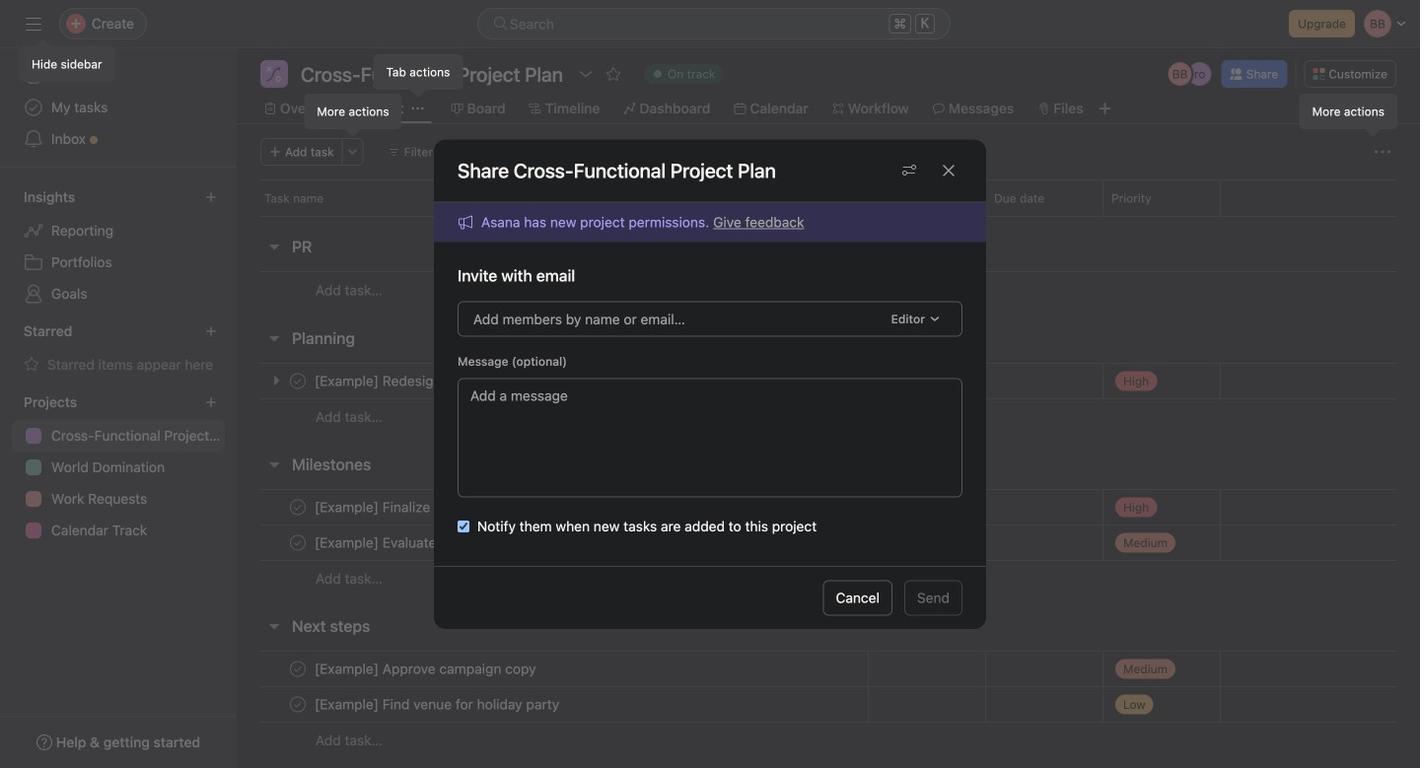 Task type: describe. For each thing, give the bounding box(es) containing it.
collapse task list for this group image for 'header milestones' tree grid
[[266, 457, 282, 473]]

mark complete image for mark complete checkbox
[[286, 531, 310, 555]]

Add members by name or email… text field
[[474, 307, 877, 331]]

collapse task list for this group image for header planning tree grid
[[266, 331, 282, 346]]

insights element
[[0, 180, 237, 314]]

add to starred image
[[606, 66, 622, 82]]

mark complete checkbox inside [example] find venue for holiday party cell
[[286, 693, 310, 717]]

task name text field for mark complete image in the [example] finalize budget cell
[[311, 533, 634, 553]]

header milestones tree grid
[[237, 489, 1421, 597]]

[example] find venue for holiday party cell
[[237, 687, 868, 723]]

task name text field inside [example] finalize budget cell
[[311, 498, 486, 518]]

starred element
[[0, 314, 237, 385]]

projects element
[[0, 385, 237, 551]]

line_and_symbols image
[[266, 66, 282, 82]]

[example] approve campaign copy cell
[[237, 651, 868, 688]]

Task name text field
[[311, 660, 542, 679]]



Task type: vqa. For each thing, say whether or not it's contained in the screenshot.
Mark complete checkbox in the '[Example] Evaluate new email marketing platform' cell
yes



Task type: locate. For each thing, give the bounding box(es) containing it.
task name text field inside [example] evaluate new email marketing platform cell
[[311, 533, 634, 553]]

project permissions image
[[902, 163, 918, 178]]

dialog
[[434, 139, 987, 629]]

mark complete image inside [example] evaluate new email marketing platform cell
[[286, 531, 310, 555]]

2 mark complete image from the top
[[286, 658, 310, 681]]

1 vertical spatial mark complete checkbox
[[286, 658, 310, 681]]

Task name text field
[[311, 498, 486, 518], [311, 533, 634, 553], [311, 695, 566, 715]]

mark complete checkbox for [example] find venue for holiday party cell
[[286, 658, 310, 681]]

mark complete checkbox inside '[example] approve campaign copy' cell
[[286, 658, 310, 681]]

1 collapse task list for this group image from the top
[[266, 239, 282, 255]]

Mark complete checkbox
[[286, 496, 310, 520], [286, 658, 310, 681], [286, 693, 310, 717]]

mark complete image inside '[example] approve campaign copy' cell
[[286, 658, 310, 681]]

1 vertical spatial task name text field
[[311, 533, 634, 553]]

3 task name text field from the top
[[311, 695, 566, 715]]

mark complete image for mark complete option in the [example] finalize budget cell
[[286, 496, 310, 520]]

mark complete image
[[286, 496, 310, 520], [286, 658, 310, 681]]

mark complete image inside [example] finalize budget cell
[[286, 496, 310, 520]]

Mark complete checkbox
[[286, 531, 310, 555]]

2 task name text field from the top
[[311, 533, 634, 553]]

1 task name text field from the top
[[311, 498, 486, 518]]

2 vertical spatial mark complete checkbox
[[286, 693, 310, 717]]

collapse task list for this group image for header next steps tree grid
[[266, 619, 282, 634]]

hide sidebar image
[[26, 16, 41, 32]]

banner
[[458, 211, 805, 233]]

None text field
[[296, 60, 568, 88]]

mark complete image
[[286, 531, 310, 555], [286, 693, 310, 717]]

3 mark complete checkbox from the top
[[286, 693, 310, 717]]

0 vertical spatial mark complete image
[[286, 496, 310, 520]]

row
[[237, 180, 1421, 216], [261, 215, 1397, 217], [237, 271, 1421, 309], [237, 399, 1421, 435], [237, 489, 1421, 526], [237, 525, 1421, 561], [237, 560, 1421, 597], [237, 651, 1421, 688], [237, 687, 1421, 723], [237, 722, 1421, 759]]

1 mark complete image from the top
[[286, 496, 310, 520]]

None checkbox
[[458, 521, 470, 533]]

mark complete image for mark complete option within '[example] approve campaign copy' cell
[[286, 658, 310, 681]]

task name text field for mark complete image within the '[example] approve campaign copy' cell
[[311, 695, 566, 715]]

mark complete image inside [example] find venue for holiday party cell
[[286, 693, 310, 717]]

collapse task list for this group image
[[266, 239, 282, 255], [266, 331, 282, 346], [266, 457, 282, 473], [266, 619, 282, 634]]

0 vertical spatial task name text field
[[311, 498, 486, 518]]

tooltip
[[20, 41, 114, 81], [375, 55, 462, 95], [305, 95, 401, 134], [1301, 95, 1397, 134]]

header next steps tree grid
[[237, 651, 1421, 759]]

0 vertical spatial mark complete checkbox
[[286, 496, 310, 520]]

1 vertical spatial mark complete image
[[286, 658, 310, 681]]

[example] evaluate new email marketing platform cell
[[237, 525, 868, 561]]

2 collapse task list for this group image from the top
[[266, 331, 282, 346]]

3 collapse task list for this group image from the top
[[266, 457, 282, 473]]

[example] finalize budget cell
[[237, 489, 868, 526]]

1 mark complete image from the top
[[286, 531, 310, 555]]

header planning tree grid
[[237, 363, 1421, 435]]

mark complete image for mark complete option inside [example] find venue for holiday party cell
[[286, 693, 310, 717]]

global element
[[0, 48, 237, 167]]

1 vertical spatial mark complete image
[[286, 693, 310, 717]]

Add a message text field
[[458, 378, 963, 498]]

4 collapse task list for this group image from the top
[[266, 619, 282, 634]]

mark complete checkbox for [example] evaluate new email marketing platform cell
[[286, 496, 310, 520]]

close this dialog image
[[941, 163, 957, 178]]

1 mark complete checkbox from the top
[[286, 496, 310, 520]]

0 vertical spatial mark complete image
[[286, 531, 310, 555]]

2 mark complete image from the top
[[286, 693, 310, 717]]

2 vertical spatial task name text field
[[311, 695, 566, 715]]

mark complete checkbox inside [example] finalize budget cell
[[286, 496, 310, 520]]

2 mark complete checkbox from the top
[[286, 658, 310, 681]]

task name text field inside [example] find venue for holiday party cell
[[311, 695, 566, 715]]



